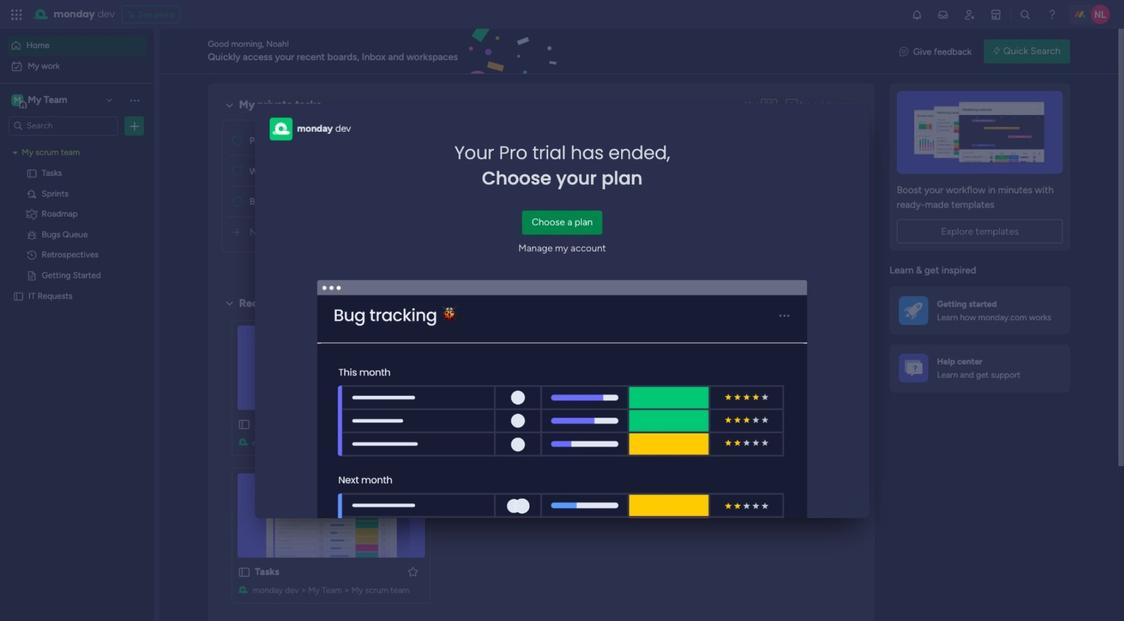 Task type: vqa. For each thing, say whether or not it's contained in the screenshot.
Add to favorites image's Public board image
yes



Task type: describe. For each thing, give the bounding box(es) containing it.
templates image image
[[900, 91, 1059, 174]]

see plans image
[[127, 8, 138, 21]]

0 vertical spatial option
[[7, 36, 146, 55]]

Search in workspace field
[[25, 119, 101, 133]]

v2 bolt switch image
[[993, 45, 1000, 58]]

close recently visited image
[[222, 296, 237, 311]]

monday marketplace image
[[990, 8, 1002, 20]]

help image
[[1046, 8, 1058, 20]]

invite members image
[[964, 8, 976, 20]]

select product image
[[11, 8, 23, 20]]

update feed image
[[937, 8, 949, 20]]

1 add to favorites image from the top
[[407, 418, 419, 431]]

2 vertical spatial option
[[0, 142, 154, 145]]

notifications image
[[911, 8, 923, 20]]

1 vertical spatial heading
[[454, 141, 670, 191]]

search everything image
[[1020, 8, 1032, 20]]

remove from favorites image
[[617, 418, 629, 431]]

public board image for remove from favorites image
[[448, 418, 461, 431]]

0 horizontal spatial heading
[[335, 122, 351, 137]]

help center element
[[890, 345, 1070, 393]]



Task type: locate. For each thing, give the bounding box(es) containing it.
quick search results list box
[[222, 311, 861, 619]]

heading
[[335, 122, 351, 137], [454, 141, 670, 191]]

1 vertical spatial add to favorites image
[[407, 566, 419, 578]]

list box
[[0, 141, 154, 470]]

getting started element
[[890, 287, 1070, 335]]

1 vertical spatial option
[[7, 57, 146, 76]]

2 horizontal spatial public board image
[[448, 418, 461, 431]]

public board image
[[26, 270, 37, 282], [237, 418, 251, 431], [448, 418, 461, 431]]

2 add to favorites image from the top
[[407, 566, 419, 578]]

1 horizontal spatial heading
[[454, 141, 670, 191]]

0 vertical spatial heading
[[335, 122, 351, 137]]

public board image
[[26, 168, 37, 179], [13, 291, 24, 302], [658, 418, 671, 431], [237, 566, 251, 579]]

v2 user feedback image
[[899, 45, 908, 58]]

workspace image
[[11, 94, 24, 107]]

1 horizontal spatial public board image
[[237, 418, 251, 431]]

caret down image
[[13, 149, 18, 158]]

0 horizontal spatial public board image
[[26, 270, 37, 282]]

0 vertical spatial add to favorites image
[[407, 418, 419, 431]]

close my private tasks image
[[222, 98, 237, 113]]

noah lott image
[[1091, 5, 1110, 24]]

public board image for first add to favorites icon from the top of the quick search results list box on the bottom of the page
[[237, 418, 251, 431]]

option
[[7, 36, 146, 55], [7, 57, 146, 76], [0, 142, 154, 145]]

workspace selection element
[[11, 93, 69, 109]]

add to favorites image
[[407, 418, 419, 431], [407, 566, 419, 578]]



